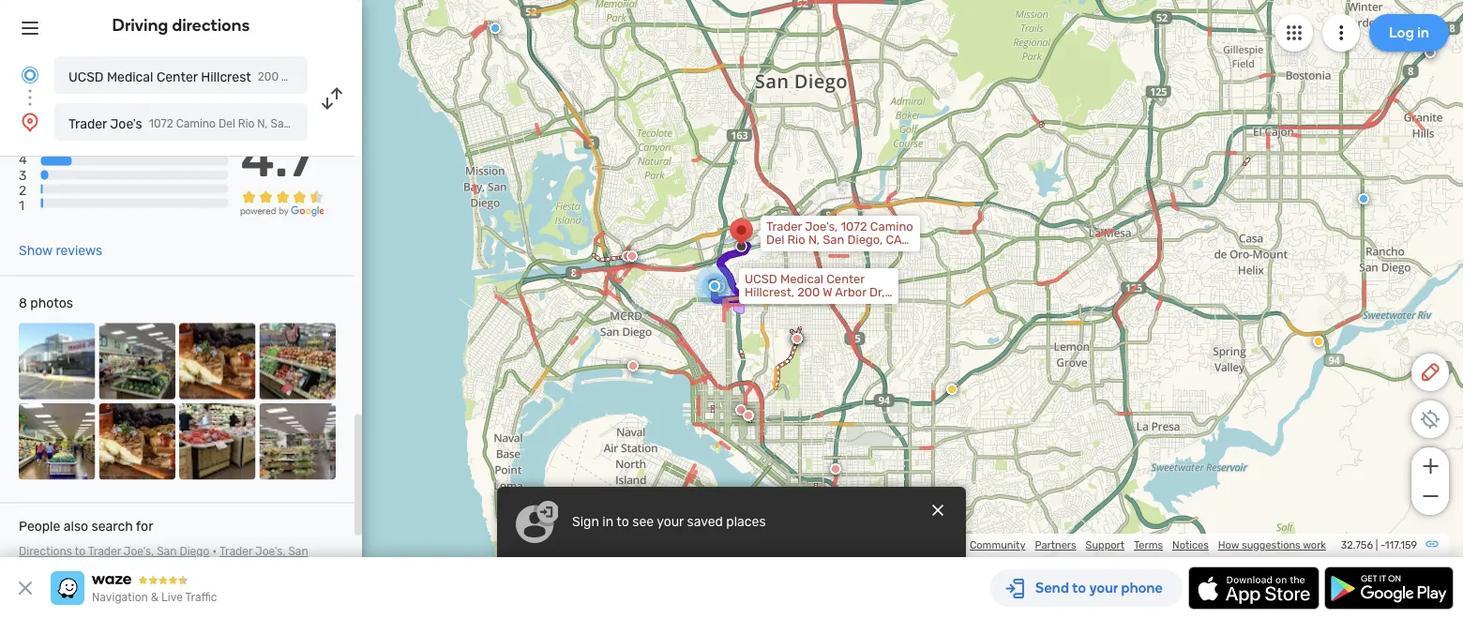 Task type: describe. For each thing, give the bounding box(es) containing it.
8 photos
[[19, 296, 73, 311]]

4.7
[[241, 127, 315, 189]]

places
[[727, 514, 766, 530]]

about
[[904, 539, 934, 552]]

|
[[1376, 539, 1379, 552]]

community
[[970, 539, 1026, 552]]

zoom out image
[[1419, 485, 1443, 508]]

terms
[[1134, 539, 1164, 552]]

x image
[[14, 577, 37, 600]]

sign
[[572, 514, 600, 530]]

1 horizontal spatial directions
[[172, 15, 250, 35]]

about waze community partners support terms notices how suggestions work
[[904, 539, 1327, 552]]

also
[[64, 519, 88, 534]]

navigation
[[92, 591, 148, 604]]

ucsd
[[68, 69, 104, 84]]

in
[[603, 514, 614, 530]]

link image
[[1425, 537, 1440, 552]]

0 horizontal spatial to
[[75, 545, 85, 558]]

ca for joe's,
[[886, 233, 902, 247]]

work
[[1303, 539, 1327, 552]]

1072 for joe's,
[[841, 220, 868, 234]]

92108, for joe's
[[346, 117, 381, 130]]

2 vertical spatial road closed image
[[628, 360, 639, 372]]

navigation & live traffic
[[92, 591, 217, 604]]

live
[[161, 591, 183, 604]]

trader for trader joe's 1072 camino del rio n, san diego, ca 92108, usa
[[68, 116, 107, 131]]

san inside trader joe's, 1072 camino del rio n, san diego, ca 92108, usa
[[823, 233, 845, 247]]

rio for joe's,
[[788, 233, 806, 247]]

ucsd medical center hillcrest button
[[54, 56, 308, 94]]

directions to trader joe's, san diego link
[[19, 545, 210, 558]]

ucsd medical center hillcrest
[[68, 69, 251, 84]]

zoom in image
[[1419, 455, 1443, 478]]

trader joe's, 1072 camino del rio n, san diego, ca 92108, usa
[[767, 220, 914, 260]]

show
[[19, 243, 53, 259]]

terms link
[[1134, 539, 1164, 552]]

n, for joe's,
[[809, 233, 820, 247]]

traffic
[[185, 591, 217, 604]]

sign in to see your saved places
[[572, 514, 766, 530]]

camino for joe's,
[[871, 220, 914, 234]]

1072 for joe's
[[149, 117, 173, 130]]

3
[[19, 167, 27, 183]]

hillcrest
[[201, 69, 251, 84]]

trader joe's 1072 camino del rio n, san diego, ca 92108, usa
[[68, 116, 407, 131]]

n, for joe's
[[257, 117, 268, 130]]

waze
[[936, 539, 961, 552]]

driving
[[112, 15, 168, 35]]

image 4 of trader joe's, san diego image
[[259, 323, 336, 400]]

diego inside trader joe's, san diego driving directions
[[19, 563, 49, 576]]

trader joe's, san diego driving directions
[[19, 545, 308, 576]]

san inside trader joe's 1072 camino del rio n, san diego, ca 92108, usa
[[271, 117, 291, 130]]

rio for joe's
[[238, 117, 255, 130]]

driving directions
[[112, 15, 250, 35]]

medical
[[107, 69, 153, 84]]

usa for joe's
[[384, 117, 407, 130]]

pencil image
[[1420, 361, 1442, 384]]

trader for trader joe's, san diego driving directions
[[220, 545, 253, 558]]

0 horizontal spatial police image
[[490, 23, 501, 34]]

-
[[1381, 539, 1386, 552]]

0 vertical spatial diego
[[180, 545, 210, 558]]

hazard image
[[1314, 336, 1325, 347]]

image 3 of trader joe's, san diego image
[[179, 323, 256, 400]]



Task type: vqa. For each thing, say whether or not it's contained in the screenshot.
the top N,
yes



Task type: locate. For each thing, give the bounding box(es) containing it.
1 vertical spatial n,
[[809, 233, 820, 247]]

how
[[1219, 539, 1240, 552]]

0 horizontal spatial n,
[[257, 117, 268, 130]]

0 horizontal spatial ca
[[329, 117, 344, 130]]

4 3 2 1
[[19, 152, 27, 213]]

camino inside trader joe's 1072 camino del rio n, san diego, ca 92108, usa
[[176, 117, 216, 130]]

0 vertical spatial to
[[617, 514, 629, 530]]

directions
[[172, 15, 250, 35], [90, 563, 143, 576]]

camino
[[176, 117, 216, 130], [871, 220, 914, 234]]

n,
[[257, 117, 268, 130], [809, 233, 820, 247]]

to up 'driving'
[[75, 545, 85, 558]]

1072 inside trader joe's, 1072 camino del rio n, san diego, ca 92108, usa
[[841, 220, 868, 234]]

117.159
[[1386, 539, 1418, 552]]

0 horizontal spatial diego
[[19, 563, 49, 576]]

trader inside trader joe's, san diego driving directions
[[220, 545, 253, 558]]

0 horizontal spatial diego,
[[294, 117, 326, 130]]

your
[[657, 514, 684, 530]]

notices link
[[1173, 539, 1209, 552]]

1072 inside trader joe's 1072 camino del rio n, san diego, ca 92108, usa
[[149, 117, 173, 130]]

diego, for joe's
[[294, 117, 326, 130]]

0 vertical spatial diego,
[[294, 117, 326, 130]]

del inside trader joe's 1072 camino del rio n, san diego, ca 92108, usa
[[219, 117, 235, 130]]

1 vertical spatial to
[[75, 545, 85, 558]]

diego up the traffic
[[180, 545, 210, 558]]

see
[[633, 514, 654, 530]]

reviews
[[56, 243, 102, 259]]

0 vertical spatial ca
[[329, 117, 344, 130]]

current location image
[[19, 64, 41, 86]]

92108, inside trader joe's 1072 camino del rio n, san diego, ca 92108, usa
[[346, 117, 381, 130]]

directions to trader joe's, san diego
[[19, 545, 210, 558]]

92108,
[[346, 117, 381, 130], [767, 246, 805, 260]]

how suggestions work link
[[1219, 539, 1327, 552]]

2 horizontal spatial joe's,
[[805, 220, 838, 234]]

directions
[[19, 545, 72, 558]]

del for joe's,
[[767, 233, 785, 247]]

4
[[19, 152, 27, 168]]

to right "in"
[[617, 514, 629, 530]]

location image
[[19, 111, 41, 133]]

image 2 of trader joe's, san diego image
[[99, 323, 175, 400]]

1 vertical spatial usa
[[808, 246, 832, 260]]

saved
[[687, 514, 723, 530]]

1 horizontal spatial to
[[617, 514, 629, 530]]

camino inside trader joe's, 1072 camino del rio n, san diego, ca 92108, usa
[[871, 220, 914, 234]]

photos
[[30, 296, 73, 311]]

[missing "en.livemap.styleguide.close" translation] image
[[929, 501, 948, 520]]

92108, inside trader joe's, 1072 camino del rio n, san diego, ca 92108, usa
[[767, 246, 805, 260]]

ca inside trader joe's, 1072 camino del rio n, san diego, ca 92108, usa
[[886, 233, 902, 247]]

1 vertical spatial 92108,
[[767, 246, 805, 260]]

community link
[[970, 539, 1026, 552]]

show reviews
[[19, 243, 102, 259]]

to
[[617, 514, 629, 530], [75, 545, 85, 558]]

0 horizontal spatial directions
[[90, 563, 143, 576]]

n, inside trader joe's 1072 camino del rio n, san diego, ca 92108, usa
[[257, 117, 268, 130]]

0 vertical spatial 92108,
[[346, 117, 381, 130]]

1 vertical spatial police image
[[1359, 193, 1370, 205]]

partners
[[1035, 539, 1077, 552]]

partners link
[[1035, 539, 1077, 552]]

0 horizontal spatial usa
[[384, 117, 407, 130]]

1 horizontal spatial usa
[[808, 246, 832, 260]]

0 vertical spatial directions
[[172, 15, 250, 35]]

0 vertical spatial rio
[[238, 117, 255, 130]]

del for joe's
[[219, 117, 235, 130]]

ca for joe's
[[329, 117, 344, 130]]

1 horizontal spatial rio
[[788, 233, 806, 247]]

1072
[[149, 117, 173, 130], [841, 220, 868, 234]]

92108, for joe's,
[[767, 246, 805, 260]]

trader for trader joe's, 1072 camino del rio n, san diego, ca 92108, usa
[[767, 220, 802, 234]]

0 horizontal spatial camino
[[176, 117, 216, 130]]

1 vertical spatial directions
[[90, 563, 143, 576]]

1 vertical spatial diego
[[19, 563, 49, 576]]

diego, inside trader joe's, 1072 camino del rio n, san diego, ca 92108, usa
[[848, 233, 883, 247]]

road closed image
[[627, 251, 638, 262], [714, 281, 725, 293], [628, 360, 639, 372]]

joe's,
[[805, 220, 838, 234], [124, 545, 154, 558], [255, 545, 286, 558]]

1 horizontal spatial ca
[[886, 233, 902, 247]]

ca
[[329, 117, 344, 130], [886, 233, 902, 247]]

usa
[[384, 117, 407, 130], [808, 246, 832, 260]]

support link
[[1086, 539, 1125, 552]]

32.756
[[1341, 539, 1374, 552]]

san inside trader joe's, san diego driving directions
[[288, 545, 308, 558]]

center
[[157, 69, 198, 84]]

image 6 of trader joe's, san diego image
[[99, 404, 175, 480]]

for
[[136, 519, 153, 534]]

1 horizontal spatial 1072
[[841, 220, 868, 234]]

n, inside trader joe's, 1072 camino del rio n, san diego, ca 92108, usa
[[809, 233, 820, 247]]

trader
[[68, 116, 107, 131], [767, 220, 802, 234], [88, 545, 121, 558], [220, 545, 253, 558]]

1 horizontal spatial camino
[[871, 220, 914, 234]]

support
[[1086, 539, 1125, 552]]

notices
[[1173, 539, 1209, 552]]

image 7 of trader joe's, san diego image
[[179, 404, 256, 480]]

usa for joe's,
[[808, 246, 832, 260]]

about waze link
[[904, 539, 961, 552]]

0 vertical spatial usa
[[384, 117, 407, 130]]

1 vertical spatial del
[[767, 233, 785, 247]]

usa inside trader joe's, 1072 camino del rio n, san diego, ca 92108, usa
[[808, 246, 832, 260]]

1 horizontal spatial joe's,
[[255, 545, 286, 558]]

joe's, for directions
[[255, 545, 286, 558]]

joe's, for rio
[[805, 220, 838, 234]]

1 horizontal spatial del
[[767, 233, 785, 247]]

del inside trader joe's, 1072 camino del rio n, san diego, ca 92108, usa
[[767, 233, 785, 247]]

1 vertical spatial ca
[[886, 233, 902, 247]]

trader inside trader joe's, 1072 camino del rio n, san diego, ca 92108, usa
[[767, 220, 802, 234]]

1 horizontal spatial diego
[[180, 545, 210, 558]]

diego up 'x' icon
[[19, 563, 49, 576]]

road closed image
[[622, 251, 633, 262], [714, 279, 725, 290], [792, 333, 803, 344], [736, 404, 747, 416], [743, 410, 754, 421], [830, 464, 842, 475]]

image 1 of trader joe's, san diego image
[[19, 323, 95, 400]]

people also search for
[[19, 519, 153, 534]]

0 horizontal spatial joe's,
[[124, 545, 154, 558]]

1 horizontal spatial diego,
[[848, 233, 883, 247]]

trader joe's, san diego driving directions link
[[19, 545, 308, 576]]

0 vertical spatial camino
[[176, 117, 216, 130]]

del
[[219, 117, 235, 130], [767, 233, 785, 247]]

diego, inside trader joe's 1072 camino del rio n, san diego, ca 92108, usa
[[294, 117, 326, 130]]

directions down directions to trader joe's, san diego
[[90, 563, 143, 576]]

directions inside trader joe's, san diego driving directions
[[90, 563, 143, 576]]

&
[[151, 591, 159, 604]]

police image
[[490, 23, 501, 34], [1359, 193, 1370, 205]]

0 horizontal spatial del
[[219, 117, 235, 130]]

driving
[[51, 563, 88, 576]]

32.756 | -117.159
[[1341, 539, 1418, 552]]

1 vertical spatial diego,
[[848, 233, 883, 247]]

2
[[19, 182, 26, 198]]

usa inside trader joe's 1072 camino del rio n, san diego, ca 92108, usa
[[384, 117, 407, 130]]

1 vertical spatial rio
[[788, 233, 806, 247]]

diego
[[180, 545, 210, 558], [19, 563, 49, 576]]

0 horizontal spatial 1072
[[149, 117, 173, 130]]

directions up hillcrest
[[172, 15, 250, 35]]

camino for joe's
[[176, 117, 216, 130]]

image 8 of trader joe's, san diego image
[[259, 404, 336, 480]]

1 vertical spatial 1072
[[841, 220, 868, 234]]

rio inside trader joe's, 1072 camino del rio n, san diego, ca 92108, usa
[[788, 233, 806, 247]]

joe's
[[110, 116, 142, 131]]

0 horizontal spatial 92108,
[[346, 117, 381, 130]]

diego,
[[294, 117, 326, 130], [848, 233, 883, 247]]

ca inside trader joe's 1072 camino del rio n, san diego, ca 92108, usa
[[329, 117, 344, 130]]

0 horizontal spatial rio
[[238, 117, 255, 130]]

image 5 of trader joe's, san diego image
[[19, 404, 95, 480]]

san
[[271, 117, 291, 130], [823, 233, 845, 247], [157, 545, 177, 558], [288, 545, 308, 558]]

diego, for joe's,
[[848, 233, 883, 247]]

suggestions
[[1242, 539, 1301, 552]]

8
[[19, 296, 27, 311]]

1
[[19, 197, 24, 213]]

joe's, inside trader joe's, 1072 camino del rio n, san diego, ca 92108, usa
[[805, 220, 838, 234]]

1 horizontal spatial 92108,
[[767, 246, 805, 260]]

joe's, inside trader joe's, san diego driving directions
[[255, 545, 286, 558]]

0 vertical spatial 1072
[[149, 117, 173, 130]]

1 vertical spatial camino
[[871, 220, 914, 234]]

1 horizontal spatial n,
[[809, 233, 820, 247]]

0 vertical spatial road closed image
[[627, 251, 638, 262]]

0 vertical spatial n,
[[257, 117, 268, 130]]

people
[[19, 519, 60, 534]]

hazard image
[[947, 384, 958, 395]]

rio
[[238, 117, 255, 130], [788, 233, 806, 247]]

0 vertical spatial police image
[[490, 23, 501, 34]]

search
[[92, 519, 133, 534]]

0 vertical spatial del
[[219, 117, 235, 130]]

1 vertical spatial road closed image
[[714, 281, 725, 293]]

1 horizontal spatial police image
[[1359, 193, 1370, 205]]

rio inside trader joe's 1072 camino del rio n, san diego, ca 92108, usa
[[238, 117, 255, 130]]



